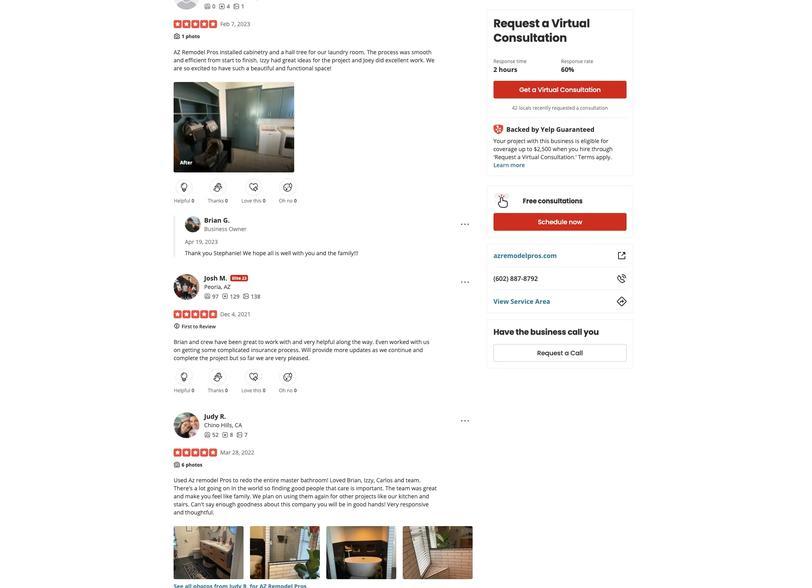 Task type: locate. For each thing, give the bounding box(es) containing it.
16 friends v2 image
[[204, 3, 211, 10], [204, 293, 211, 300]]

1 like from the left
[[223, 493, 232, 500]]

2 16 camera v2 image from the top
[[174, 462, 180, 468]]

0 vertical spatial good
[[292, 485, 305, 492]]

thanks 0
[[208, 197, 228, 204], [208, 387, 228, 394]]

thanks up g.
[[208, 197, 224, 204]]

2 friends element from the top
[[204, 293, 219, 301]]

0 vertical spatial on
[[174, 346, 181, 354]]

brian inside brian and crew have been great to work with and very helpful along the way. even worked with us on getting some complicated insurance process. will provide more updates as we continue and complete the project but so far we are very pleased.
[[174, 338, 188, 346]]

2021
[[238, 310, 251, 318]]

0 vertical spatial 16 review v2 image
[[222, 293, 228, 300]]

great inside the used az remodel pros to redo the entire master bathroom! loved brian, izzy, carlos and team. there's a lot going on in the world so finding good people that care is important. the team was great and make you feel like family. we plan on using them again for other projects like our kitchen and stairs. can't say enough goodness about this company you will be in good hands! very responsive and thoughtful.
[[423, 485, 437, 492]]

other
[[339, 493, 354, 500]]

pros up from
[[207, 48, 218, 56]]

so inside the used az remodel pros to redo the entire master bathroom! loved brian, izzy, carlos and team. there's a lot going on in the world so finding good people that care is important. the team was great and make you feel like family. we plan on using them again for other projects like our kitchen and stairs. can't say enough goodness about this company you will be in good hands! very responsive and thoughtful.
[[264, 485, 270, 492]]

0 horizontal spatial we
[[243, 249, 251, 257]]

2023 for 19,
[[205, 238, 218, 246]]

remodel
[[182, 48, 205, 56]]

2023
[[237, 20, 250, 28], [205, 238, 218, 246]]

pros
[[207, 48, 218, 56], [220, 477, 232, 484]]

way.
[[362, 338, 374, 346]]

0 horizontal spatial our
[[318, 48, 327, 56]]

1 vertical spatial pros
[[220, 477, 232, 484]]

0 horizontal spatial brian
[[174, 338, 188, 346]]

pros inside the used az remodel pros to redo the entire master bathroom! loved brian, izzy, carlos and team. there's a lot going on in the world so finding good people that care is important. the team was great and make you feel like family. we plan on using them again for other projects like our kitchen and stairs. can't say enough goodness about this company you will be in good hands! very responsive and thoughtful.
[[220, 477, 232, 484]]

to down from
[[212, 64, 217, 72]]

with down by
[[527, 137, 538, 145]]

28,
[[232, 449, 240, 456]]

business up when
[[551, 137, 574, 145]]

call
[[568, 326, 582, 338]]

1 horizontal spatial more
[[511, 161, 525, 169]]

2 vertical spatial we
[[253, 493, 261, 500]]

are down insurance on the left bottom of page
[[265, 354, 274, 362]]

pros up in at the left of page
[[220, 477, 232, 484]]

reviews element
[[219, 3, 230, 11], [222, 293, 240, 301], [222, 431, 233, 439]]

friends element containing 52
[[204, 431, 219, 439]]

2 horizontal spatial is
[[575, 137, 579, 145]]

0 vertical spatial more
[[511, 161, 525, 169]]

very
[[387, 501, 399, 508]]

and right continue
[[413, 346, 423, 354]]

2 horizontal spatial so
[[264, 485, 270, 492]]

backed
[[506, 125, 530, 134]]

very up will
[[304, 338, 315, 346]]

0 vertical spatial 16 photos v2 image
[[233, 3, 240, 10]]

and up 'had'
[[269, 48, 279, 56]]

0 horizontal spatial more
[[334, 346, 348, 354]]

to up in at the left of page
[[233, 477, 238, 484]]

0 horizontal spatial az
[[174, 48, 180, 56]]

have inside the az remodel pros installed cabinetry and a hall tree for our laundry room. the process was smooth and efficient from start to finish. izzy had great ideas for the project and joey did excellent work. we are so excited to have such a beautiful and functional space!
[[218, 64, 231, 72]]

getting
[[182, 346, 200, 354]]

reviews element containing 8
[[222, 431, 233, 439]]

was up excellent
[[400, 48, 410, 56]]

service
[[511, 297, 534, 306]]

1 horizontal spatial we
[[253, 493, 261, 500]]

we
[[426, 56, 435, 64], [243, 249, 251, 257], [253, 493, 261, 500]]

0 horizontal spatial great
[[243, 338, 257, 346]]

reviews element up the 'feb'
[[219, 3, 230, 11]]

0 horizontal spatial are
[[174, 64, 182, 72]]

view service area
[[494, 297, 550, 306]]

1 inside photos element
[[241, 3, 244, 10]]

schedule now
[[538, 217, 582, 227]]

1 horizontal spatial project
[[332, 56, 350, 64]]

friends element down chino
[[204, 431, 219, 439]]

love this 0 down far
[[242, 387, 266, 394]]

0 vertical spatial menu image
[[460, 220, 470, 229]]

request a call button
[[494, 344, 627, 362]]

0 horizontal spatial we
[[256, 354, 264, 362]]

photos element right '129'
[[243, 293, 261, 301]]

the up the space!
[[322, 56, 330, 64]]

so for excited
[[184, 64, 190, 72]]

1 no from the top
[[287, 197, 293, 204]]

2 love from the top
[[242, 387, 252, 394]]

1 horizontal spatial pros
[[220, 477, 232, 484]]

1 vertical spatial helpful 0
[[174, 387, 194, 394]]

5 star rating image for josh m.
[[174, 310, 217, 318]]

0 vertical spatial is
[[575, 137, 579, 145]]

so left far
[[240, 354, 246, 362]]

0 vertical spatial was
[[400, 48, 410, 56]]

photos element containing 7
[[236, 431, 248, 439]]

this inside the used az remodel pros to redo the entire master bathroom! loved brian, izzy, carlos and team. there's a lot going on in the world so finding good people that care is important. the team was great and make you feel like family. we plan on using them again for other projects like our kitchen and stairs. can't say enough goodness about this company you will be in good hands! very responsive and thoughtful.
[[281, 501, 290, 508]]

far
[[247, 354, 255, 362]]

request
[[494, 16, 540, 31], [537, 348, 563, 358]]

brian inside brian g. business owner
[[204, 216, 222, 225]]

0 vertical spatial brian
[[204, 216, 222, 225]]

1 horizontal spatial like
[[378, 493, 387, 500]]

16 review v2 image
[[219, 3, 225, 10]]

1 vertical spatial helpful
[[174, 387, 190, 394]]

good down projects
[[353, 501, 367, 508]]

1 horizontal spatial the
[[385, 485, 395, 492]]

2 like from the left
[[378, 493, 387, 500]]

0 vertical spatial we
[[380, 346, 387, 354]]

1 for 1
[[241, 3, 244, 10]]

to right up
[[527, 145, 533, 153]]

0 horizontal spatial so
[[184, 64, 190, 72]]

16 friends v2 image left 97
[[204, 293, 211, 300]]

1 horizontal spatial 2023
[[237, 20, 250, 28]]

response inside response time 2 hours
[[494, 58, 515, 65]]

more inside brian and crew have been great to work with and very helpful along the way. even worked with us on getting some complicated insurance process. will provide more updates as we continue and complete the project but so far we are very pleased.
[[334, 346, 348, 354]]

our up very
[[388, 493, 397, 500]]

0 vertical spatial thanks 0
[[208, 197, 228, 204]]

friends element containing 0
[[204, 3, 215, 11]]

josh m.
[[204, 274, 227, 283]]

brian for and
[[174, 338, 188, 346]]

5 star rating image up photos
[[174, 449, 217, 457]]

with left us on the right bottom of page
[[411, 338, 422, 346]]

to
[[236, 56, 241, 64], [212, 64, 217, 72], [527, 145, 533, 153], [193, 323, 198, 330], [258, 338, 264, 346], [233, 477, 238, 484]]

2 vertical spatial photos element
[[236, 431, 248, 439]]

consultations
[[538, 196, 583, 206]]

4,
[[232, 310, 236, 318]]

photos element right 4
[[233, 3, 244, 11]]

time
[[517, 58, 527, 65]]

request down the have the business call you
[[537, 348, 563, 358]]

1 photo link
[[182, 33, 200, 40]]

brian up getting
[[174, 338, 188, 346]]

16 photos v2 image
[[233, 3, 240, 10], [243, 293, 249, 300], [236, 432, 243, 438]]

0 horizontal spatial like
[[223, 493, 232, 500]]

you down 'lot'
[[201, 493, 211, 500]]

for inside your project with this business is eligible for coverage up to $2,500 when you hire through 'request a virtual consultation.' terms apply. learn more
[[601, 137, 609, 145]]

our left laundry at the left of the page
[[318, 48, 327, 56]]

request for request a virtual consultation
[[494, 16, 540, 31]]

request up time
[[494, 16, 540, 31]]

1 horizontal spatial response
[[561, 58, 583, 65]]

and up team
[[394, 477, 404, 484]]

2023 right 7,
[[237, 20, 250, 28]]

az inside the az remodel pros installed cabinetry and a hall tree for our laundry room. the process was smooth and efficient from start to finish. izzy had great ideas for the project and joey did excellent work. we are so excited to have such a beautiful and functional space!
[[174, 48, 180, 56]]

apply.
[[596, 153, 612, 161]]

guaranteed
[[556, 125, 595, 134]]

2 vertical spatial reviews element
[[222, 431, 233, 439]]

people
[[306, 485, 324, 492]]

16 friends v2 image left 16 review v2 icon
[[204, 3, 211, 10]]

again
[[315, 493, 329, 500]]

2 vertical spatial so
[[264, 485, 270, 492]]

consultation for request a virtual consultation
[[494, 30, 567, 46]]

on inside brian and crew have been great to work with and very helpful along the way. even worked with us on getting some complicated insurance process. will provide more updates as we continue and complete the project but so far we are very pleased.
[[174, 346, 181, 354]]

0 vertical spatial no
[[287, 197, 293, 204]]

more inside your project with this business is eligible for coverage up to $2,500 when you hire through 'request a virtual consultation.' terms apply. learn more
[[511, 161, 525, 169]]

1 vertical spatial consultation
[[560, 85, 601, 94]]

1 vertical spatial very
[[275, 354, 286, 362]]

0 horizontal spatial the
[[367, 48, 377, 56]]

2 vertical spatial virtual
[[522, 153, 539, 161]]

brian and crew have been great to work with and very helpful along the way. even worked with us on getting some complicated insurance process. will provide more updates as we continue and complete the project but so far we are very pleased.
[[174, 338, 430, 362]]

brian up the "business" at top left
[[204, 216, 222, 225]]

to inside the used az remodel pros to redo the entire master bathroom! loved brian, izzy, carlos and team. there's a lot going on in the world so finding good people that care is important. the team was great and make you feel like family. we plan on using them again for other projects like our kitchen and stairs. can't say enough goodness about this company you will be in good hands! very responsive and thoughtful.
[[233, 477, 238, 484]]

friends element containing 97
[[204, 293, 219, 301]]

on down finding
[[275, 493, 282, 500]]

1 horizontal spatial on
[[223, 485, 230, 492]]

hands!
[[368, 501, 386, 508]]

1 horizontal spatial 1
[[241, 3, 244, 10]]

1 horizontal spatial our
[[388, 493, 397, 500]]

friends element left 16 review v2 icon
[[204, 3, 215, 11]]

view
[[494, 297, 509, 306]]

like up hands! at left bottom
[[378, 493, 387, 500]]

requested
[[552, 105, 575, 111]]

we right as on the bottom left of the page
[[380, 346, 387, 354]]

response for 2
[[494, 58, 515, 65]]

is down 'brian,'
[[351, 485, 355, 492]]

photos element containing 138
[[243, 293, 261, 301]]

to up insurance on the left bottom of page
[[258, 338, 264, 346]]

photos element for josh m.
[[243, 293, 261, 301]]

1 vertical spatial friends element
[[204, 293, 219, 301]]

16 camera v2 image for used
[[174, 462, 180, 468]]

'request
[[494, 153, 516, 161]]

0 vertical spatial friends element
[[204, 3, 215, 11]]

elite 23 peoria, az
[[204, 275, 247, 291]]

response inside response rate 60%
[[561, 58, 583, 65]]

and
[[269, 48, 279, 56], [174, 56, 184, 64], [352, 56, 362, 64], [276, 64, 286, 72], [316, 249, 326, 257], [189, 338, 199, 346], [292, 338, 302, 346], [413, 346, 423, 354], [394, 477, 404, 484], [174, 493, 184, 500], [419, 493, 429, 500], [174, 509, 184, 516]]

0 vertical spatial project
[[332, 56, 350, 64]]

887-
[[510, 274, 523, 283]]

them
[[299, 493, 313, 500]]

we inside the apr 19, 2023 thank you stephanie!  we hope all is well with you and the family!!!
[[243, 249, 251, 257]]

1 vertical spatial the
[[385, 485, 395, 492]]

1 vertical spatial thanks 0
[[208, 387, 228, 394]]

(0 reactions) element
[[192, 197, 194, 204], [225, 197, 228, 204], [263, 197, 266, 204], [294, 197, 297, 204], [192, 387, 194, 394], [225, 387, 228, 394], [263, 387, 266, 394], [294, 387, 297, 394]]

16 camera v2 image
[[174, 33, 180, 39], [174, 462, 180, 468]]

ideas
[[298, 56, 311, 64]]

138
[[251, 293, 261, 300]]

16 camera v2 image left 1 photo link
[[174, 33, 180, 39]]

friends element
[[204, 3, 215, 11], [204, 293, 219, 301], [204, 431, 219, 439]]

thanks 0 up g.
[[208, 197, 228, 204]]

and up responsive
[[419, 493, 429, 500]]

2023 inside the apr 19, 2023 thank you stephanie!  we hope all is well with you and the family!!!
[[205, 238, 218, 246]]

and down room.
[[352, 56, 362, 64]]

2 no from the top
[[287, 387, 293, 394]]

reviews element containing 129
[[222, 293, 240, 301]]

2 vertical spatial is
[[351, 485, 355, 492]]

2 horizontal spatial great
[[423, 485, 437, 492]]

you left hire
[[569, 145, 579, 153]]

and left family!!!
[[316, 249, 326, 257]]

1 horizontal spatial was
[[412, 485, 422, 492]]

reviews element down hills,
[[222, 431, 233, 439]]

0 vertical spatial the
[[367, 48, 377, 56]]

2 menu image from the top
[[460, 278, 470, 287]]

love this 0 up owner on the top left of page
[[242, 197, 266, 204]]

good up using
[[292, 485, 305, 492]]

1 horizontal spatial is
[[351, 485, 355, 492]]

2 horizontal spatial we
[[426, 56, 435, 64]]

2 16 review v2 image from the top
[[222, 432, 228, 438]]

1 vertical spatial 1
[[182, 33, 184, 40]]

have inside brian and crew have been great to work with and very helpful along the way. even worked with us on getting some complicated insurance process. will provide more updates as we continue and complete the project but so far we are very pleased.
[[215, 338, 227, 346]]

0 vertical spatial helpful
[[174, 197, 190, 204]]

master
[[281, 477, 299, 484]]

16 photos v2 image left the 138 at the left
[[243, 293, 249, 300]]

izzy,
[[364, 477, 375, 484]]

(602) 887-8792
[[494, 274, 538, 283]]

16 review v2 image
[[222, 293, 228, 300], [222, 432, 228, 438]]

response up hours on the right
[[494, 58, 515, 65]]

some
[[202, 346, 216, 354]]

all
[[268, 249, 274, 257]]

worked
[[390, 338, 409, 346]]

well
[[281, 249, 291, 257]]

complete
[[174, 354, 198, 362]]

feb 7, 2023
[[220, 20, 250, 28]]

consultation up time
[[494, 30, 567, 46]]

1 thanks from the top
[[208, 197, 224, 204]]

terms
[[578, 153, 595, 161]]

5 star rating image
[[174, 20, 217, 28], [174, 310, 217, 318], [174, 449, 217, 457]]

16 photos v2 image for josh m.
[[243, 293, 249, 300]]

have the business call you
[[494, 326, 599, 338]]

2 response from the left
[[561, 58, 583, 65]]

0 vertical spatial 16 friends v2 image
[[204, 3, 211, 10]]

3 menu image from the top
[[460, 416, 470, 426]]

0 vertical spatial love
[[242, 197, 252, 204]]

2 16 friends v2 image from the top
[[204, 293, 211, 300]]

5 star rating image up the photo
[[174, 20, 217, 28]]

area
[[535, 297, 550, 306]]

you
[[569, 145, 579, 153], [203, 249, 212, 257], [305, 249, 315, 257], [584, 326, 599, 338], [201, 493, 211, 500], [318, 501, 327, 508]]

project
[[332, 56, 350, 64], [507, 137, 526, 145], [210, 354, 228, 362]]

1 16 review v2 image from the top
[[222, 293, 228, 300]]

is right all
[[275, 249, 279, 257]]

0 horizontal spatial very
[[275, 354, 286, 362]]

virtual inside your project with this business is eligible for coverage up to $2,500 when you hire through 'request a virtual consultation.' terms apply. learn more
[[522, 153, 539, 161]]

project down laundry at the left of the page
[[332, 56, 350, 64]]

we right far
[[256, 354, 264, 362]]

learn more link
[[494, 161, 525, 169]]

great right been
[[243, 338, 257, 346]]

1 vertical spatial great
[[243, 338, 257, 346]]

photos
[[186, 462, 202, 468]]

such
[[232, 64, 245, 72]]

brian for g.
[[204, 216, 222, 225]]

are down remodel
[[174, 64, 182, 72]]

so down efficient on the top left
[[184, 64, 190, 72]]

2 vertical spatial friends element
[[204, 431, 219, 439]]

16 review v2 image right 97
[[222, 293, 228, 300]]

1 vertical spatial brian
[[174, 338, 188, 346]]

efficient
[[185, 56, 206, 64]]

0 horizontal spatial is
[[275, 249, 279, 257]]

1 vertical spatial good
[[353, 501, 367, 508]]

0 vertical spatial are
[[174, 64, 182, 72]]

friends element for josh m.
[[204, 293, 219, 301]]

3 5 star rating image from the top
[[174, 449, 217, 457]]

1 vertical spatial so
[[240, 354, 246, 362]]

that
[[326, 485, 336, 492]]

request inside request a virtual consultation
[[494, 16, 540, 31]]

5 star rating image for judy r.
[[174, 449, 217, 457]]

0 horizontal spatial response
[[494, 58, 515, 65]]

photo of judy r. image
[[174, 413, 199, 438]]

photos element right the 8
[[236, 431, 248, 439]]

elite
[[232, 275, 241, 281]]

16 review v2 image for josh m.
[[222, 293, 228, 300]]

request for request a call
[[537, 348, 563, 358]]

the inside the used az remodel pros to redo the entire master bathroom! loved brian, izzy, carlos and team. there's a lot going on in the world so finding good people that care is important. the team was great and make you feel like family. we plan on using them again for other projects like our kitchen and stairs. can't say enough goodness about this company you will be in good hands! very responsive and thoughtful.
[[385, 485, 395, 492]]

0 vertical spatial 1
[[241, 3, 244, 10]]

thanks up judy r. link
[[208, 387, 224, 394]]

is down guaranteed at the right top of the page
[[575, 137, 579, 145]]

menu image for josh m.
[[460, 278, 470, 287]]

judy
[[204, 412, 218, 421]]

2 vertical spatial great
[[423, 485, 437, 492]]

consultation up consultation on the top of page
[[560, 85, 601, 94]]

was down the team.
[[412, 485, 422, 492]]

the up family. at the left of page
[[238, 485, 246, 492]]

(602)
[[494, 274, 509, 283]]

project down "some"
[[210, 354, 228, 362]]

1 vertical spatial 5 star rating image
[[174, 310, 217, 318]]

0 vertical spatial 2023
[[237, 20, 250, 28]]

room.
[[350, 48, 365, 56]]

reviews element for judy r.
[[222, 431, 233, 439]]

photos element containing 1
[[233, 3, 244, 11]]

16 photos v2 image for judy r.
[[236, 432, 243, 438]]

1 horizontal spatial very
[[304, 338, 315, 346]]

pros inside the az remodel pros installed cabinetry and a hall tree for our laundry room. the process was smooth and efficient from start to finish. izzy had great ideas for the project and joey did excellent work. we are so excited to have such a beautiful and functional space!
[[207, 48, 218, 56]]

virtual inside request a virtual consultation
[[552, 16, 590, 31]]

16 photos v2 image right 4
[[233, 3, 240, 10]]

2 horizontal spatial project
[[507, 137, 526, 145]]

consultation inside "button"
[[560, 85, 601, 94]]

and down stairs.
[[174, 509, 184, 516]]

az down m.
[[224, 283, 231, 291]]

our inside the used az remodel pros to redo the entire master bathroom! loved brian, izzy, carlos and team. there's a lot going on in the world so finding good people that care is important. the team was great and make you feel like family. we plan on using them again for other projects like our kitchen and stairs. can't say enough goodness about this company you will be in good hands! very responsive and thoughtful.
[[388, 493, 397, 500]]

virtual for get a virtual consultation
[[538, 85, 559, 94]]

azremodelpros.com link
[[494, 251, 557, 260]]

our inside the az remodel pros installed cabinetry and a hall tree for our laundry room. the process was smooth and efficient from start to finish. izzy had great ideas for the project and joey did excellent work. we are so excited to have such a beautiful and functional space!
[[318, 48, 327, 56]]

1 horizontal spatial brian
[[204, 216, 222, 225]]

so inside brian and crew have been great to work with and very helpful along the way. even worked with us on getting some complicated insurance process. will provide more updates as we continue and complete the project but so far we are very pleased.
[[240, 354, 246, 362]]

on up complete
[[174, 346, 181, 354]]

5 star rating image up first to review
[[174, 310, 217, 318]]

az inside elite 23 peoria, az
[[224, 283, 231, 291]]

0 vertical spatial request
[[494, 16, 540, 31]]

family.
[[234, 493, 251, 500]]

0 vertical spatial business
[[551, 137, 574, 145]]

1 vertical spatial love this 0
[[242, 387, 266, 394]]

0 vertical spatial az
[[174, 48, 180, 56]]

with right well on the left
[[293, 249, 304, 257]]

1 horizontal spatial great
[[282, 56, 296, 64]]

0 vertical spatial love this 0
[[242, 197, 266, 204]]

love down far
[[242, 387, 252, 394]]

is inside your project with this business is eligible for coverage up to $2,500 when you hire through 'request a virtual consultation.' terms apply. learn more
[[575, 137, 579, 145]]

call
[[571, 348, 583, 358]]

1 vertical spatial are
[[265, 354, 274, 362]]

continue
[[389, 346, 412, 354]]

more down 'along'
[[334, 346, 348, 354]]

16 camera v2 image left 6
[[174, 462, 180, 468]]

lot
[[199, 485, 206, 492]]

1 16 friends v2 image from the top
[[204, 3, 211, 10]]

finish.
[[242, 56, 258, 64]]

apr 19, 2023 thank you stephanie!  we hope all is well with you and the family!!!
[[185, 238, 358, 257]]

josh
[[204, 274, 218, 283]]

1 vertical spatial oh
[[279, 387, 286, 394]]

0 vertical spatial pros
[[207, 48, 218, 56]]

0 horizontal spatial good
[[292, 485, 305, 492]]

3 friends element from the top
[[204, 431, 219, 439]]

helpful down complete
[[174, 387, 190, 394]]

company
[[292, 501, 316, 508]]

16 friends v2 image for 97
[[204, 293, 211, 300]]

0 vertical spatial oh
[[279, 197, 286, 204]]

us
[[423, 338, 430, 346]]

0 vertical spatial oh no 0
[[279, 197, 297, 204]]

thanks 0 up judy r. link
[[208, 387, 228, 394]]

2 vertical spatial 5 star rating image
[[174, 449, 217, 457]]

will
[[302, 346, 311, 354]]

brian
[[204, 216, 222, 225], [174, 338, 188, 346]]

photos element
[[233, 3, 244, 11], [243, 293, 261, 301], [236, 431, 248, 439]]

are inside brian and crew have been great to work with and very helpful along the way. even worked with us on getting some complicated insurance process. will provide more updates as we continue and complete the project but so far we are very pleased.
[[265, 354, 274, 362]]

2 oh from the top
[[279, 387, 286, 394]]

project inside brian and crew have been great to work with and very helpful along the way. even worked with us on getting some complicated insurance process. will provide more updates as we continue and complete the project but so far we are very pleased.
[[210, 354, 228, 362]]

response
[[494, 58, 515, 65], [561, 58, 583, 65]]

consultation inside request a virtual consultation
[[494, 30, 567, 46]]

updates
[[350, 346, 371, 354]]

23
[[242, 275, 247, 281]]

photo of brian g. image
[[185, 216, 201, 232]]

1 thanks 0 from the top
[[208, 197, 228, 204]]

for up will on the bottom left of the page
[[330, 493, 338, 500]]

we down world
[[253, 493, 261, 500]]

so inside the az remodel pros installed cabinetry and a hall tree for our laundry room. the process was smooth and efficient from start to finish. izzy had great ideas for the project and joey did excellent work. we are so excited to have such a beautiful and functional space!
[[184, 64, 190, 72]]

request inside "button"
[[537, 348, 563, 358]]

menu image
[[460, 220, 470, 229], [460, 278, 470, 287], [460, 416, 470, 426]]

1 vertical spatial project
[[507, 137, 526, 145]]

1 vertical spatial menu image
[[460, 278, 470, 287]]

1 right 4
[[241, 3, 244, 10]]

2 vertical spatial menu image
[[460, 416, 470, 426]]

0 horizontal spatial 1
[[182, 33, 184, 40]]

have right crew
[[215, 338, 227, 346]]

16 photos v2 image left the 7
[[236, 432, 243, 438]]

2 5 star rating image from the top
[[174, 310, 217, 318]]

1 friends element from the top
[[204, 3, 215, 11]]

virtual inside get a virtual consultation "button"
[[538, 85, 559, 94]]

1 response from the left
[[494, 58, 515, 65]]

helpful 0 up the photo of brian g.
[[174, 197, 194, 204]]

the up joey
[[367, 48, 377, 56]]

1
[[241, 3, 244, 10], [182, 33, 184, 40]]

now
[[569, 217, 582, 227]]

0 vertical spatial so
[[184, 64, 190, 72]]

great inside brian and crew have been great to work with and very helpful along the way. even worked with us on getting some complicated insurance process. will provide more updates as we continue and complete the project but so far we are very pleased.
[[243, 338, 257, 346]]

0 horizontal spatial pros
[[207, 48, 218, 56]]

on
[[174, 346, 181, 354], [223, 485, 230, 492], [275, 493, 282, 500]]

1 16 camera v2 image from the top
[[174, 33, 180, 39]]

have down start
[[218, 64, 231, 72]]

1 vertical spatial request
[[537, 348, 563, 358]]

consultation
[[494, 30, 567, 46], [560, 85, 601, 94]]

virtual for request a virtual consultation
[[552, 16, 590, 31]]



Task type: vqa. For each thing, say whether or not it's contained in the screenshot.
some at the left bottom of the page
yes



Task type: describe. For each thing, give the bounding box(es) containing it.
with inside your project with this business is eligible for coverage up to $2,500 when you hire through 'request a virtual consultation.' terms apply. learn more
[[527, 137, 538, 145]]

16 first v2 image
[[174, 323, 180, 329]]

get
[[519, 85, 530, 94]]

so for far
[[240, 354, 246, 362]]

2023 for 7,
[[237, 20, 250, 28]]

to inside brian and crew have been great to work with and very helpful along the way. even worked with us on getting some complicated insurance process. will provide more updates as we continue and complete the project but so far we are very pleased.
[[258, 338, 264, 346]]

0 vertical spatial very
[[304, 338, 315, 346]]

schedule
[[538, 217, 567, 227]]

1 love from the top
[[242, 197, 252, 204]]

installed
[[220, 48, 242, 56]]

care
[[338, 485, 349, 492]]

16 friends v2 image
[[204, 432, 211, 438]]

first
[[182, 323, 192, 330]]

19,
[[196, 238, 204, 246]]

2022
[[242, 449, 254, 456]]

azremodelpros.com
[[494, 251, 557, 260]]

projects
[[355, 493, 376, 500]]

and up process.
[[292, 338, 302, 346]]

2 vertical spatial on
[[275, 493, 282, 500]]

hire
[[580, 145, 590, 153]]

16 camera v2 image for az
[[174, 33, 180, 39]]

m.
[[219, 274, 227, 283]]

we inside the used az remodel pros to redo the entire master bathroom! loved brian, izzy, carlos and team. there's a lot going on in the world so finding good people that care is important. the team was great and make you feel like family. we plan on using them again for other projects like our kitchen and stairs. can't say enough goodness about this company you will be in good hands! very responsive and thoughtful.
[[253, 493, 261, 500]]

josh m. link
[[204, 274, 227, 283]]

insurance
[[251, 346, 277, 354]]

is inside the used az remodel pros to redo the entire master bathroom! loved brian, izzy, carlos and team. there's a lot going on in the world so finding good people that care is important. the team was great and make you feel like family. we plan on using them again for other projects like our kitchen and stairs. can't say enough goodness about this company you will be in good hands! very responsive and thoughtful.
[[351, 485, 355, 492]]

redo
[[240, 477, 252, 484]]

been
[[229, 338, 242, 346]]

goodness
[[237, 501, 263, 508]]

a inside the used az remodel pros to redo the entire master bathroom! loved brian, izzy, carlos and team. there's a lot going on in the world so finding good people that care is important. the team was great and make you feel like family. we plan on using them again for other projects like our kitchen and stairs. can't say enough goodness about this company you will be in good hands! very responsive and thoughtful.
[[194, 485, 197, 492]]

with inside the apr 19, 2023 thank you stephanie!  we hope all is well with you and the family!!!
[[293, 249, 304, 257]]

response for 60%
[[561, 58, 583, 65]]

recently
[[533, 105, 551, 111]]

2 thanks 0 from the top
[[208, 387, 228, 394]]

make
[[185, 493, 200, 500]]

brian g. business owner
[[204, 216, 247, 233]]

and down remodel
[[174, 56, 184, 64]]

photo
[[186, 33, 200, 40]]

helpful
[[317, 338, 335, 346]]

to inside your project with this business is eligible for coverage up to $2,500 when you hire through 'request a virtual consultation.' terms apply. learn more
[[527, 145, 533, 153]]

there's
[[174, 485, 193, 492]]

the inside the az remodel pros installed cabinetry and a hall tree for our laundry room. the process was smooth and efficient from start to finish. izzy had great ideas for the project and joey did excellent work. we are so excited to have such a beautiful and functional space!
[[367, 48, 377, 56]]

was inside the az remodel pros installed cabinetry and a hall tree for our laundry room. the process was smooth and efficient from start to finish. izzy had great ideas for the project and joey did excellent work. we are so excited to have such a beautiful and functional space!
[[400, 48, 410, 56]]

you down the 19,
[[203, 249, 212, 257]]

the right have
[[516, 326, 529, 338]]

and down 'had'
[[276, 64, 286, 72]]

yelp
[[541, 125, 555, 134]]

menu image for judy r.
[[460, 416, 470, 426]]

is inside the apr 19, 2023 thank you stephanie!  we hope all is well with you and the family!!!
[[275, 249, 279, 257]]

16 review v2 image for judy r.
[[222, 432, 228, 438]]

az remodel pros installed cabinetry and a hall tree for our laundry room. the process was smooth and efficient from start to finish. izzy had great ideas for the project and joey did excellent work. we are so excited to have such a beautiful and functional space!
[[174, 48, 435, 72]]

owner
[[229, 225, 247, 233]]

request a call
[[537, 348, 583, 358]]

kitchen
[[399, 493, 418, 500]]

2 helpful from the top
[[174, 387, 190, 394]]

business inside your project with this business is eligible for coverage up to $2,500 when you hire through 'request a virtual consultation.' terms apply. learn more
[[551, 137, 574, 145]]

stephanie!
[[214, 249, 241, 257]]

a inside your project with this business is eligible for coverage up to $2,500 when you hire through 'request a virtual consultation.' terms apply. learn more
[[518, 153, 521, 161]]

1 vertical spatial we
[[256, 354, 264, 362]]

free consultations
[[523, 196, 583, 206]]

the inside the apr 19, 2023 thank you stephanie!  we hope all is well with you and the family!!!
[[328, 249, 337, 257]]

hours
[[499, 65, 517, 74]]

beautiful
[[251, 64, 274, 72]]

world
[[248, 485, 263, 492]]

elite 23 link
[[231, 275, 248, 281]]

used az remodel pros to redo the entire master bathroom! loved brian, izzy, carlos and team. there's a lot going on in the world so finding good people that care is important. the team was great and make you feel like family. we plan on using them again for other projects like our kitchen and stairs. can't say enough goodness about this company you will be in good hands! very responsive and thoughtful.
[[174, 477, 437, 516]]

smooth
[[412, 48, 432, 56]]

1 oh no 0 from the top
[[279, 197, 297, 204]]

you right well on the left
[[305, 249, 315, 257]]

1 horizontal spatial good
[[353, 501, 367, 508]]

by
[[531, 125, 539, 134]]

42
[[512, 105, 518, 111]]

did
[[376, 56, 384, 64]]

say
[[206, 501, 214, 508]]

42 locals recently requested a consultation
[[512, 105, 608, 111]]

you down again
[[318, 501, 327, 508]]

24 phone v2 image
[[617, 274, 627, 283]]

project inside your project with this business is eligible for coverage up to $2,500 when you hire through 'request a virtual consultation.' terms apply. learn more
[[507, 137, 526, 145]]

4
[[227, 3, 230, 10]]

reviews element for josh m.
[[222, 293, 240, 301]]

24 external link v2 image
[[617, 251, 627, 261]]

great inside the az remodel pros installed cabinetry and a hall tree for our laundry room. the process was smooth and efficient from start to finish. izzy had great ideas for the project and joey did excellent work. we are so excited to have such a beautiful and functional space!
[[282, 56, 296, 64]]

chino
[[204, 421, 220, 429]]

for up the space!
[[313, 56, 320, 64]]

a inside request a virtual consultation
[[542, 16, 549, 31]]

2 helpful 0 from the top
[[174, 387, 194, 394]]

excellent
[[385, 56, 409, 64]]

1 vertical spatial business
[[530, 326, 566, 338]]

eligible
[[581, 137, 599, 145]]

1 love this 0 from the top
[[242, 197, 266, 204]]

1 5 star rating image from the top
[[174, 20, 217, 28]]

review
[[199, 323, 216, 330]]

from
[[208, 56, 221, 64]]

1 for 1 photo
[[182, 33, 184, 40]]

reviews element containing 4
[[219, 3, 230, 11]]

response rate 60%
[[561, 58, 593, 74]]

team
[[397, 485, 410, 492]]

1 horizontal spatial we
[[380, 346, 387, 354]]

1 helpful from the top
[[174, 197, 190, 204]]

the up updates
[[352, 338, 361, 346]]

and inside the apr 19, 2023 thank you stephanie!  we hope all is well with you and the family!!!
[[316, 249, 326, 257]]

functional
[[287, 64, 313, 72]]

photos element for judy r.
[[236, 431, 248, 439]]

locals
[[519, 105, 532, 111]]

the down "some"
[[200, 354, 208, 362]]

for inside the used az remodel pros to redo the entire master bathroom! loved brian, izzy, carlos and team. there's a lot going on in the world so finding good people that care is important. the team was great and make you feel like family. we plan on using them again for other projects like our kitchen and stairs. can't say enough goodness about this company you will be in good hands! very responsive and thoughtful.
[[330, 493, 338, 500]]

but
[[230, 354, 238, 362]]

cabinetry
[[244, 48, 268, 56]]

feb
[[220, 20, 230, 28]]

can't
[[191, 501, 204, 508]]

6 photos link
[[182, 462, 202, 468]]

$2,500
[[534, 145, 551, 153]]

1 vertical spatial on
[[223, 485, 230, 492]]

in
[[231, 485, 236, 492]]

free
[[523, 196, 537, 206]]

the up world
[[254, 477, 262, 484]]

finding
[[272, 485, 290, 492]]

1 oh from the top
[[279, 197, 286, 204]]

work
[[265, 338, 278, 346]]

are inside the az remodel pros installed cabinetry and a hall tree for our laundry room. the process was smooth and efficient from start to finish. izzy had great ideas for the project and joey did excellent work. we are so excited to have such a beautiful and functional space!
[[174, 64, 182, 72]]

24 directions v2 image
[[617, 297, 627, 306]]

2 love this 0 from the top
[[242, 387, 266, 394]]

consultation for get a virtual consultation
[[560, 85, 601, 94]]

16 friends v2 image for 0
[[204, 3, 211, 10]]

rate
[[584, 58, 593, 65]]

1 helpful 0 from the top
[[174, 197, 194, 204]]

97
[[212, 293, 219, 300]]

to up such
[[236, 56, 241, 64]]

mar
[[220, 449, 231, 456]]

you inside your project with this business is eligible for coverage up to $2,500 when you hire through 'request a virtual consultation.' terms apply. learn more
[[569, 145, 579, 153]]

friends element for judy r.
[[204, 431, 219, 439]]

1 menu image from the top
[[460, 220, 470, 229]]

dec
[[220, 310, 230, 318]]

to right first
[[193, 323, 198, 330]]

responsive
[[400, 501, 429, 508]]

pleased.
[[288, 354, 310, 362]]

with up process.
[[280, 338, 291, 346]]

az
[[189, 477, 195, 484]]

and up stairs.
[[174, 493, 184, 500]]

entire
[[264, 477, 279, 484]]

photo of josh m. image
[[174, 274, 199, 300]]

hall
[[285, 48, 295, 56]]

in
[[347, 501, 352, 508]]

8792
[[523, 274, 538, 283]]

hills,
[[221, 421, 233, 429]]

52
[[212, 431, 219, 439]]

2 thanks from the top
[[208, 387, 224, 394]]

for right tree
[[308, 48, 316, 56]]

and up getting
[[189, 338, 199, 346]]

was inside the used az remodel pros to redo the entire master bathroom! loved brian, izzy, carlos and team. there's a lot going on in the world so finding good people that care is important. the team was great and make you feel like family. we plan on using them again for other projects like our kitchen and stairs. can't say enough goodness about this company you will be in good hands! very responsive and thoughtful.
[[412, 485, 422, 492]]

project inside the az remodel pros installed cabinetry and a hall tree for our laundry room. the process was smooth and efficient from start to finish. izzy had great ideas for the project and joey did excellent work. we are so excited to have such a beautiful and functional space!
[[332, 56, 350, 64]]

judy r. link
[[204, 412, 226, 421]]

you right call
[[584, 326, 599, 338]]

r.
[[220, 412, 226, 421]]

this inside your project with this business is eligible for coverage up to $2,500 when you hire through 'request a virtual consultation.' terms apply. learn more
[[540, 137, 549, 145]]

going
[[207, 485, 222, 492]]

2 oh no 0 from the top
[[279, 387, 297, 394]]

as
[[372, 346, 378, 354]]

the inside the az remodel pros installed cabinetry and a hall tree for our laundry room. the process was smooth and efficient from start to finish. izzy had great ideas for the project and joey did excellent work. we are so excited to have such a beautiful and functional space!
[[322, 56, 330, 64]]

joey
[[363, 56, 374, 64]]

0 inside the friends element
[[212, 3, 215, 10]]

plan
[[263, 493, 274, 500]]

we inside the az remodel pros installed cabinetry and a hall tree for our laundry room. the process was smooth and efficient from start to finish. izzy had great ideas for the project and joey did excellent work. we are so excited to have such a beautiful and functional space!
[[426, 56, 435, 64]]

g.
[[223, 216, 230, 225]]



